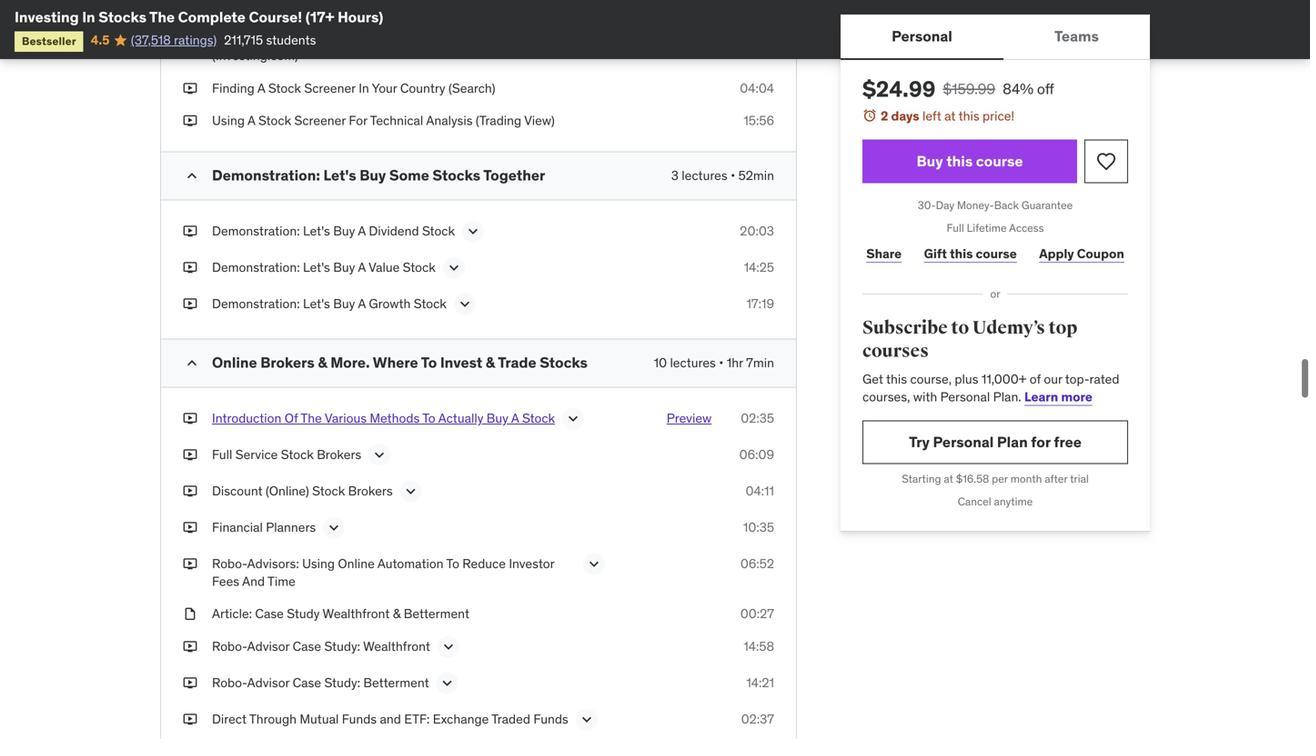 Task type: locate. For each thing, give the bounding box(es) containing it.
2 xsmall image from the top
[[183, 79, 197, 97]]

preview
[[667, 410, 712, 427]]

in inside accessing any market in the world with a global screener (investing.com)
[[341, 30, 351, 46]]

show lecture description image right dividend
[[464, 222, 482, 241]]

brokers down various
[[317, 447, 361, 463]]

1 horizontal spatial the
[[301, 410, 322, 427]]

211,715 students
[[224, 32, 316, 48]]

discount (online) stock brokers
[[212, 483, 393, 500]]

2 advisor from the top
[[247, 675, 290, 691]]

the down 'hours)'
[[354, 30, 375, 46]]

mutual
[[300, 711, 339, 728]]

wealthfront
[[323, 606, 390, 623], [363, 639, 430, 655]]

after
[[1045, 472, 1068, 486]]

demonstration: up demonstration: let's buy a dividend stock
[[212, 166, 320, 185]]

stocks
[[98, 8, 146, 26], [433, 166, 481, 185], [540, 353, 588, 372]]

show lecture description image right "investor" in the bottom left of the page
[[585, 555, 603, 574]]

1 vertical spatial screener
[[304, 80, 356, 96]]

using inside robo-advisors: using online automation to reduce investor fees and time
[[302, 556, 335, 572]]

& left more.
[[318, 353, 327, 372]]

personal inside try personal plan for free link
[[933, 433, 994, 452]]

0 vertical spatial screener
[[494, 30, 545, 46]]

2 horizontal spatial in
[[359, 80, 369, 96]]

5 xsmall image from the top
[[183, 259, 197, 277]]

alarm image
[[863, 108, 877, 123]]

brokers down introduction of the various methods to actually buy a stock button
[[348, 483, 393, 500]]

let's for dividend
[[303, 223, 330, 239]]

2 funds from the left
[[533, 711, 568, 728]]

buy left some
[[360, 166, 386, 185]]

1 advisor from the top
[[247, 639, 290, 655]]

screener left the for
[[294, 112, 346, 129]]

brokers for service
[[317, 447, 361, 463]]

try personal plan for free
[[909, 433, 1082, 452]]

courses,
[[863, 389, 910, 405]]

a right actually
[[511, 410, 519, 427]]

demonstration: for demonstration: let's buy a value stock
[[212, 259, 300, 276]]

0 horizontal spatial full
[[212, 447, 232, 463]]

xsmall image for robo-advisor case study: wealthfront
[[183, 638, 197, 656]]

introduction of the various methods to actually buy a stock button
[[212, 410, 555, 432]]

0 horizontal spatial •
[[719, 355, 724, 371]]

2 vertical spatial personal
[[933, 433, 994, 452]]

0 vertical spatial •
[[731, 167, 735, 184]]

04:11
[[746, 483, 774, 500]]

lectures for demonstration: let's buy some stocks together
[[682, 167, 728, 184]]

demonstration: for demonstration: let's buy some stocks together
[[212, 166, 320, 185]]

1 xsmall image from the top
[[183, 29, 197, 47]]

04:04
[[740, 80, 774, 96]]

(investing.com)
[[212, 48, 298, 64]]

lectures
[[682, 167, 728, 184], [670, 355, 716, 371]]

top-
[[1065, 371, 1090, 387]]

case up mutual
[[293, 675, 321, 691]]

1 vertical spatial using
[[302, 556, 335, 572]]

• left 52min
[[731, 167, 735, 184]]

buy for demonstration: let's buy a growth stock
[[333, 296, 355, 312]]

personal down plus
[[940, 389, 990, 405]]

let's
[[323, 166, 356, 185], [303, 223, 330, 239], [303, 259, 330, 276], [303, 296, 330, 312]]

to
[[951, 317, 969, 339]]

1 horizontal spatial online
[[338, 556, 375, 572]]

this
[[959, 108, 980, 124], [946, 152, 973, 171], [950, 245, 973, 262], [886, 371, 907, 387]]

at inside starting at $16.58 per month after trial cancel anytime
[[944, 472, 953, 486]]

course for gift this course
[[976, 245, 1017, 262]]

1 small image from the top
[[183, 167, 201, 185]]

4 demonstration: from the top
[[212, 296, 300, 312]]

xsmall image for preview
[[183, 410, 197, 428]]

1 study: from the top
[[324, 639, 360, 655]]

apply coupon
[[1039, 245, 1124, 262]]

0 vertical spatial small image
[[183, 167, 201, 185]]

study
[[287, 606, 320, 623]]

wealthfront down article: case study wealthfront & betterment
[[363, 639, 430, 655]]

a left value
[[358, 259, 366, 276]]

using a stock screener for technical analysis (trading view)
[[212, 112, 555, 129]]

& down robo-advisors: using online automation to reduce investor fees and time at the left bottom of page
[[393, 606, 401, 623]]

15:56
[[744, 112, 774, 129]]

(trading
[[476, 112, 521, 129]]

3 demonstration: from the top
[[212, 259, 300, 276]]

0 vertical spatial robo-
[[212, 556, 247, 572]]

case left 'study'
[[255, 606, 284, 623]]

2 vertical spatial brokers
[[348, 483, 393, 500]]

a down finding on the top of the page
[[247, 112, 255, 129]]

starting at $16.58 per month after trial cancel anytime
[[902, 472, 1089, 509]]

technical
[[370, 112, 423, 129]]

0 vertical spatial using
[[212, 112, 245, 129]]

xsmall image for 20:03
[[183, 222, 197, 240]]

screener right global
[[494, 30, 545, 46]]

0 vertical spatial online
[[212, 353, 257, 372]]

teams button
[[1003, 15, 1150, 58]]

xsmall image
[[183, 29, 197, 47], [183, 295, 197, 313], [183, 483, 197, 500], [183, 606, 197, 623], [183, 638, 197, 656], [183, 674, 197, 692]]

a right with
[[443, 30, 451, 46]]

6 xsmall image from the top
[[183, 674, 197, 692]]

at left $16.58
[[944, 472, 953, 486]]

study: down article: case study wealthfront & betterment
[[324, 639, 360, 655]]

0 vertical spatial lectures
[[682, 167, 728, 184]]

buy up 30-
[[917, 152, 943, 171]]

&
[[318, 353, 327, 372], [486, 353, 495, 372], [393, 606, 401, 623]]

10 xsmall image from the top
[[183, 711, 197, 729]]

1 vertical spatial lectures
[[670, 355, 716, 371]]

1 vertical spatial to
[[422, 410, 435, 427]]

2 small image from the top
[[183, 354, 201, 373]]

1 horizontal spatial in
[[341, 30, 351, 46]]

lectures for online brokers & more. where to invest & trade stocks
[[670, 355, 716, 371]]

2 xsmall image from the top
[[183, 295, 197, 313]]

2 vertical spatial the
[[301, 410, 322, 427]]

planners
[[266, 520, 316, 536]]

2 horizontal spatial the
[[354, 30, 375, 46]]

try personal plan for free link
[[863, 421, 1128, 464]]

month
[[1011, 472, 1042, 486]]

2 vertical spatial screener
[[294, 112, 346, 129]]

screener for finding a stock screener in your country (search)​
[[304, 80, 356, 96]]

xsmall image for 04:04
[[183, 79, 197, 97]]

demonstration: let's buy some stocks together
[[212, 166, 545, 185]]

demonstration: let's buy a dividend stock
[[212, 223, 455, 239]]

xsmall image for 14:25
[[183, 259, 197, 277]]

brokers up the of
[[260, 353, 315, 372]]

more.
[[330, 353, 370, 372]]

advisor down 'study'
[[247, 639, 290, 655]]

2 horizontal spatial &
[[486, 353, 495, 372]]

online up introduction
[[212, 353, 257, 372]]

1 vertical spatial •
[[719, 355, 724, 371]]

show lecture description image right planners
[[325, 519, 343, 537]]

2 demonstration: from the top
[[212, 223, 300, 239]]

screener up the for
[[304, 80, 356, 96]]

let's up the demonstration: let's buy a growth stock
[[303, 259, 330, 276]]

actually
[[438, 410, 484, 427]]

this right gift
[[950, 245, 973, 262]]

personal up $24.99
[[892, 27, 952, 45]]

2 vertical spatial to
[[446, 556, 459, 572]]

52min
[[738, 167, 774, 184]]

1 vertical spatial stocks
[[433, 166, 481, 185]]

buy for demonstration: let's buy a dividend stock
[[333, 223, 355, 239]]

demonstration:
[[212, 166, 320, 185], [212, 223, 300, 239], [212, 259, 300, 276], [212, 296, 300, 312]]

this up courses, at the right of page
[[886, 371, 907, 387]]

students
[[266, 32, 316, 48]]

0 horizontal spatial online
[[212, 353, 257, 372]]

apply coupon button
[[1035, 236, 1128, 272]]

3 xsmall image from the top
[[183, 112, 197, 130]]

a left growth
[[358, 296, 366, 312]]

exchange
[[433, 711, 489, 728]]

10
[[654, 355, 667, 371]]

4 xsmall image from the top
[[183, 606, 197, 623]]

country
[[400, 80, 445, 96]]

0 horizontal spatial the
[[149, 8, 175, 26]]

buy down demonstration: let's buy a dividend stock
[[333, 259, 355, 276]]

robo- inside robo-advisors: using online automation to reduce investor fees and time
[[212, 556, 247, 572]]

show lecture description image up automation
[[402, 483, 420, 501]]

small image for online brokers & more. where to invest & trade stocks
[[183, 354, 201, 373]]

lectures right 3
[[682, 167, 728, 184]]

course down "lifetime"
[[976, 245, 1017, 262]]

financial planners
[[212, 520, 316, 536]]

plus
[[955, 371, 979, 387]]

1 demonstration: from the top
[[212, 166, 320, 185]]

1 vertical spatial brokers
[[317, 447, 361, 463]]

0 vertical spatial personal
[[892, 27, 952, 45]]

1 vertical spatial at
[[944, 472, 953, 486]]

1 vertical spatial small image
[[183, 354, 201, 373]]

buy for demonstration: let's buy some stocks together
[[360, 166, 386, 185]]

7 xsmall image from the top
[[183, 446, 197, 464]]

1 vertical spatial in
[[341, 30, 351, 46]]

course,
[[910, 371, 952, 387]]

2 vertical spatial in
[[359, 80, 369, 96]]

show lecture description image for value
[[445, 259, 463, 277]]

more
[[1061, 389, 1093, 405]]

funds right 'traded'
[[533, 711, 568, 728]]

betterment up and
[[363, 675, 429, 691]]

1 vertical spatial course
[[976, 245, 1017, 262]]

advisor up 'through'
[[247, 675, 290, 691]]

analysis
[[426, 112, 473, 129]]

let's down demonstration: let's buy a value stock
[[303, 296, 330, 312]]

per
[[992, 472, 1008, 486]]

betterment down automation
[[404, 606, 469, 623]]

3 robo- from the top
[[212, 675, 247, 691]]

in
[[82, 8, 95, 26], [341, 30, 351, 46], [359, 80, 369, 96]]

investor
[[509, 556, 554, 572]]

stocks up 4.5 at the top
[[98, 8, 146, 26]]

growth
[[369, 296, 411, 312]]

financial
[[212, 520, 263, 536]]

full left the service
[[212, 447, 232, 463]]

lifetime
[[967, 221, 1007, 235]]

0 vertical spatial brokers
[[260, 353, 315, 372]]

1 horizontal spatial using
[[302, 556, 335, 572]]

small image
[[183, 167, 201, 185], [183, 354, 201, 373]]

to left actually
[[422, 410, 435, 427]]

1 vertical spatial robo-
[[212, 639, 247, 655]]

robo- down article:
[[212, 639, 247, 655]]

funds left and
[[342, 711, 377, 728]]

study: down robo-advisor case study: wealthfront on the bottom left of page
[[324, 675, 360, 691]]

2 vertical spatial stocks
[[540, 353, 588, 372]]

let's up demonstration: let's buy a value stock
[[303, 223, 330, 239]]

the up (37,518
[[149, 8, 175, 26]]

personal inside personal button
[[892, 27, 952, 45]]

wealthfront up robo-advisor case study: wealthfront on the bottom left of page
[[323, 606, 390, 623]]

brokers for (online)
[[348, 483, 393, 500]]

subscribe to udemy's top courses
[[863, 317, 1077, 363]]

brokers
[[260, 353, 315, 372], [317, 447, 361, 463], [348, 483, 393, 500]]

full down day
[[947, 221, 964, 235]]

1 horizontal spatial •
[[731, 167, 735, 184]]

study: for wealthfront
[[324, 639, 360, 655]]

time
[[268, 574, 295, 590]]

buy up demonstration: let's buy a value stock
[[333, 223, 355, 239]]

0 vertical spatial full
[[947, 221, 964, 235]]

0 vertical spatial wealthfront
[[323, 606, 390, 623]]

0 vertical spatial betterment
[[404, 606, 469, 623]]

case for wealthfront
[[293, 639, 321, 655]]

course up back
[[976, 152, 1023, 171]]

to inside robo-advisors: using online automation to reduce investor fees and time
[[446, 556, 459, 572]]

2 course from the top
[[976, 245, 1017, 262]]

1 robo- from the top
[[212, 556, 247, 572]]

lectures right 10
[[670, 355, 716, 371]]

a left dividend
[[358, 223, 366, 239]]

1 course from the top
[[976, 152, 1023, 171]]

your
[[372, 80, 397, 96]]

(search)​
[[449, 80, 495, 96]]

xsmall image for 10:35
[[183, 519, 197, 537]]

stocks right some
[[433, 166, 481, 185]]

price!
[[983, 108, 1015, 124]]

learn more link
[[1025, 389, 1093, 405]]

advisor for robo-advisor case study: betterment
[[247, 675, 290, 691]]

• for demonstration: let's buy some stocks together
[[731, 167, 735, 184]]

let's up demonstration: let's buy a dividend stock
[[323, 166, 356, 185]]

show lecture description image for and
[[578, 711, 596, 729]]

xsmall image
[[183, 0, 197, 15], [183, 79, 197, 97], [183, 112, 197, 130], [183, 222, 197, 240], [183, 259, 197, 277], [183, 410, 197, 428], [183, 446, 197, 464], [183, 519, 197, 537], [183, 555, 197, 573], [183, 711, 197, 729]]

in down 'hours)'
[[341, 30, 351, 46]]

left
[[923, 108, 941, 124]]

small image for demonstration: let's buy some stocks together
[[183, 167, 201, 185]]

screener
[[494, 30, 545, 46], [304, 80, 356, 96], [294, 112, 346, 129]]

online inside robo-advisors: using online automation to reduce investor fees and time
[[338, 556, 375, 572]]

2 horizontal spatial stocks
[[540, 353, 588, 372]]

robo- up fees
[[212, 556, 247, 572]]

screener for using a stock screener for technical analysis (trading view)
[[294, 112, 346, 129]]

02:35
[[741, 410, 774, 427]]

learn
[[1025, 389, 1058, 405]]

0 horizontal spatial using
[[212, 112, 245, 129]]

online
[[212, 353, 257, 372], [338, 556, 375, 572]]

case down 'study'
[[293, 639, 321, 655]]

complete
[[178, 8, 246, 26]]

1 horizontal spatial funds
[[533, 711, 568, 728]]

0 vertical spatial study:
[[324, 639, 360, 655]]

1 vertical spatial online
[[338, 556, 375, 572]]

1 vertical spatial study:
[[324, 675, 360, 691]]

1 horizontal spatial stocks
[[433, 166, 481, 185]]

this for buy
[[946, 152, 973, 171]]

demonstration: up demonstration: let's buy a value stock
[[212, 223, 300, 239]]

0 horizontal spatial in
[[82, 8, 95, 26]]

using down finding on the top of the page
[[212, 112, 245, 129]]

plan.
[[993, 389, 1021, 405]]

in left your
[[359, 80, 369, 96]]

• left 1hr
[[719, 355, 724, 371]]

robo- up direct in the left of the page
[[212, 675, 247, 691]]

using right advisors:
[[302, 556, 335, 572]]

course inside "button"
[[976, 152, 1023, 171]]

to left reduce
[[446, 556, 459, 572]]

at right left
[[945, 108, 956, 124]]

8 xsmall image from the top
[[183, 519, 197, 537]]

to inside button
[[422, 410, 435, 427]]

buy down demonstration: let's buy a value stock
[[333, 296, 355, 312]]

let's for growth
[[303, 296, 330, 312]]

1 vertical spatial the
[[354, 30, 375, 46]]

demonstration: down demonstration: let's buy a value stock
[[212, 296, 300, 312]]

this inside get this course, plus 11,000+ of our top-rated courses, with personal plan.
[[886, 371, 907, 387]]

02:37
[[741, 711, 774, 728]]

of
[[1030, 371, 1041, 387]]

& left trade
[[486, 353, 495, 372]]

full inside 30-day money-back guarantee full lifetime access
[[947, 221, 964, 235]]

show lecture description image
[[464, 222, 482, 241], [371, 446, 389, 464], [402, 483, 420, 501], [325, 519, 343, 537], [585, 555, 603, 574]]

0 vertical spatial course
[[976, 152, 1023, 171]]

2 robo- from the top
[[212, 639, 247, 655]]

online up article: case study wealthfront & betterment
[[338, 556, 375, 572]]

2 vertical spatial robo-
[[212, 675, 247, 691]]

let's for value
[[303, 259, 330, 276]]

together
[[483, 166, 545, 185]]

show lecture description image down introduction of the various methods to actually buy a stock button
[[371, 446, 389, 464]]

robo- for robo-advisor case study: betterment
[[212, 675, 247, 691]]

to left invest at left
[[421, 353, 437, 372]]

3 xsmall image from the top
[[183, 483, 197, 500]]

9 xsmall image from the top
[[183, 555, 197, 573]]

a
[[443, 30, 451, 46], [257, 80, 265, 96], [247, 112, 255, 129], [358, 223, 366, 239], [358, 259, 366, 276], [358, 296, 366, 312], [511, 410, 519, 427]]

0 vertical spatial stocks
[[98, 8, 146, 26]]

for
[[349, 112, 367, 129]]

this up day
[[946, 152, 973, 171]]

the inside button
[[301, 410, 322, 427]]

6 xsmall image from the top
[[183, 410, 197, 428]]

xsmall image for 02:37
[[183, 711, 197, 729]]

course for buy this course
[[976, 152, 1023, 171]]

2 study: from the top
[[324, 675, 360, 691]]

wishlist image
[[1095, 151, 1117, 172]]

tab list
[[841, 15, 1150, 60]]

show lecture description image
[[445, 259, 463, 277], [456, 295, 474, 313], [564, 410, 582, 428], [439, 638, 458, 656], [438, 674, 456, 693], [578, 711, 596, 729]]

0 vertical spatial advisor
[[247, 639, 290, 655]]

stocks right trade
[[540, 353, 588, 372]]

0 vertical spatial to
[[421, 353, 437, 372]]

demonstration: up the demonstration: let's buy a growth stock
[[212, 259, 300, 276]]

methods
[[370, 410, 420, 427]]

off
[[1037, 80, 1054, 98]]

money-
[[957, 198, 994, 213]]

5 xsmall image from the top
[[183, 638, 197, 656]]

1 horizontal spatial full
[[947, 221, 964, 235]]

0 vertical spatial the
[[149, 8, 175, 26]]

study: for betterment
[[324, 675, 360, 691]]

this for gift
[[950, 245, 973, 262]]

advisor for robo-advisor case study: wealthfront
[[247, 639, 290, 655]]

1 vertical spatial case
[[293, 639, 321, 655]]

1 horizontal spatial &
[[393, 606, 401, 623]]

personal up $16.58
[[933, 433, 994, 452]]

(37,518
[[131, 32, 171, 48]]

course
[[976, 152, 1023, 171], [976, 245, 1017, 262]]

0 horizontal spatial funds
[[342, 711, 377, 728]]

through
[[249, 711, 297, 728]]

1 vertical spatial personal
[[940, 389, 990, 405]]

buy right actually
[[487, 410, 508, 427]]

this inside "button"
[[946, 152, 973, 171]]

4 xsmall image from the top
[[183, 222, 197, 240]]

in up 4.5 at the top
[[82, 8, 95, 26]]

1 vertical spatial advisor
[[247, 675, 290, 691]]

the right the of
[[301, 410, 322, 427]]

show lecture description image for robo-advisors: using online automation to reduce investor fees and time
[[585, 555, 603, 574]]

2 vertical spatial case
[[293, 675, 321, 691]]

show lecture description image for wealthfront
[[439, 638, 458, 656]]



Task type: vqa. For each thing, say whether or not it's contained in the screenshot.


Task type: describe. For each thing, give the bounding box(es) containing it.
$159.99
[[943, 80, 996, 98]]

gift this course
[[924, 245, 1017, 262]]

traded
[[492, 711, 530, 728]]

screener inside accessing any market in the world with a global screener (investing.com)
[[494, 30, 545, 46]]

buy this course
[[917, 152, 1023, 171]]

1 xsmall image from the top
[[183, 0, 197, 15]]

show lecture description image for betterment
[[438, 674, 456, 693]]

xsmall image for demonstration: let's buy a growth stock
[[183, 295, 197, 313]]

(online)
[[266, 483, 309, 500]]

full service stock brokers
[[212, 447, 361, 463]]

show lecture description image for discount (online) stock brokers
[[402, 483, 420, 501]]

introduction
[[212, 410, 281, 427]]

reduce
[[462, 556, 506, 572]]

00:27
[[740, 606, 774, 623]]

20:03
[[740, 223, 774, 239]]

courses
[[863, 340, 929, 363]]

back
[[994, 198, 1019, 213]]

3 lectures • 52min
[[671, 167, 774, 184]]

day
[[936, 198, 955, 213]]

0 horizontal spatial &
[[318, 353, 327, 372]]

demonstration: let's buy a value stock
[[212, 259, 436, 276]]

show lecture description image for full service stock brokers
[[371, 446, 389, 464]]

online brokers & more. where to invest & trade stocks
[[212, 353, 588, 372]]

with
[[913, 389, 937, 405]]

tab list containing personal
[[841, 15, 1150, 60]]

let's for stocks
[[323, 166, 356, 185]]

get this course, plus 11,000+ of our top-rated courses, with personal plan.
[[863, 371, 1120, 405]]

free
[[1054, 433, 1082, 452]]

rated
[[1090, 371, 1120, 387]]

buy for demonstration: let's buy a value stock
[[333, 259, 355, 276]]

demonstration: for demonstration: let's buy a dividend stock
[[212, 223, 300, 239]]

stock inside button
[[522, 410, 555, 427]]

view)
[[524, 112, 555, 129]]

accessing any market in the world with a global screener (investing.com)
[[212, 30, 545, 64]]

finding a stock screener in your country (search)​
[[212, 80, 495, 96]]

10:35
[[743, 520, 774, 536]]

accessing
[[212, 30, 270, 46]]

anytime
[[994, 495, 1033, 509]]

share button
[[863, 236, 906, 272]]

world
[[378, 30, 411, 46]]

14:25
[[744, 259, 774, 276]]

1 funds from the left
[[342, 711, 377, 728]]

fees
[[212, 574, 239, 590]]

buy this course button
[[863, 140, 1077, 183]]

personal inside get this course, plus 11,000+ of our top-rated courses, with personal plan.
[[940, 389, 990, 405]]

2 days left at this price!
[[881, 108, 1015, 124]]

4.5
[[91, 32, 110, 48]]

buy inside "button"
[[917, 152, 943, 171]]

direct through mutual funds and etf: exchange traded funds
[[212, 711, 568, 728]]

where
[[373, 353, 418, 372]]

dividend
[[369, 223, 419, 239]]

service
[[235, 447, 278, 463]]

robo-advisor case study: wealthfront
[[212, 639, 430, 655]]

14:21
[[746, 675, 774, 691]]

robo-advisor case study: betterment
[[212, 675, 429, 691]]

for
[[1031, 433, 1051, 452]]

this for get
[[886, 371, 907, 387]]

xsmall image for 06:52
[[183, 555, 197, 573]]

1 vertical spatial betterment
[[363, 675, 429, 691]]

to for where
[[421, 353, 437, 372]]

article:
[[212, 606, 252, 623]]

get
[[863, 371, 883, 387]]

0 vertical spatial in
[[82, 8, 95, 26]]

this down the $159.99
[[959, 108, 980, 124]]

0 vertical spatial case
[[255, 606, 284, 623]]

trade
[[498, 353, 536, 372]]

(17+
[[305, 8, 334, 26]]

access
[[1009, 221, 1044, 235]]

buy inside button
[[487, 410, 508, 427]]

the inside accessing any market in the world with a global screener (investing.com)
[[354, 30, 375, 46]]

share
[[866, 245, 902, 262]]

1 vertical spatial full
[[212, 447, 232, 463]]

investing in stocks the complete course! (17+ hours)
[[15, 8, 383, 26]]

06:09
[[739, 447, 774, 463]]

show lecture description image for growth
[[456, 295, 474, 313]]

demonstration: let's buy a growth stock
[[212, 296, 447, 312]]

xsmall image for 06:09
[[183, 446, 197, 464]]

discount
[[212, 483, 263, 500]]

value
[[369, 259, 400, 276]]

0 horizontal spatial stocks
[[98, 8, 146, 26]]

finding
[[212, 80, 255, 96]]

1hr
[[727, 355, 743, 371]]

a inside button
[[511, 410, 519, 427]]

ratings)
[[174, 32, 217, 48]]

teams
[[1054, 27, 1099, 45]]

of
[[285, 410, 298, 427]]

case for betterment
[[293, 675, 321, 691]]

11,000+
[[982, 371, 1027, 387]]

and
[[380, 711, 401, 728]]

show lecture description image for demonstration: let's buy a dividend stock
[[464, 222, 482, 241]]

xsmall image for robo-advisor case study: betterment
[[183, 674, 197, 692]]

robo- for robo-advisors: using online automation to reduce investor fees and time
[[212, 556, 247, 572]]

days
[[891, 108, 919, 124]]

advisors:
[[247, 556, 299, 572]]

a right finding on the top of the page
[[257, 80, 265, 96]]

and
[[242, 574, 265, 590]]

direct
[[212, 711, 247, 728]]

subscribe
[[863, 317, 948, 339]]

any
[[273, 30, 294, 46]]

0 vertical spatial at
[[945, 108, 956, 124]]

xsmall image for discount (online) stock brokers
[[183, 483, 197, 500]]

coupon
[[1077, 245, 1124, 262]]

• for online brokers & more. where to invest & trade stocks
[[719, 355, 724, 371]]

a inside accessing any market in the world with a global screener (investing.com)
[[443, 30, 451, 46]]

various
[[325, 410, 367, 427]]

to for automation
[[446, 556, 459, 572]]

gift this course link
[[920, 236, 1021, 272]]

robo- for robo-advisor case study: wealthfront
[[212, 639, 247, 655]]

1 vertical spatial wealthfront
[[363, 639, 430, 655]]

2
[[881, 108, 888, 124]]

show lecture description image for financial planners
[[325, 519, 343, 537]]

demonstration: for demonstration: let's buy a growth stock
[[212, 296, 300, 312]]

etf:
[[404, 711, 430, 728]]

with
[[414, 30, 440, 46]]

to for methods
[[422, 410, 435, 427]]



